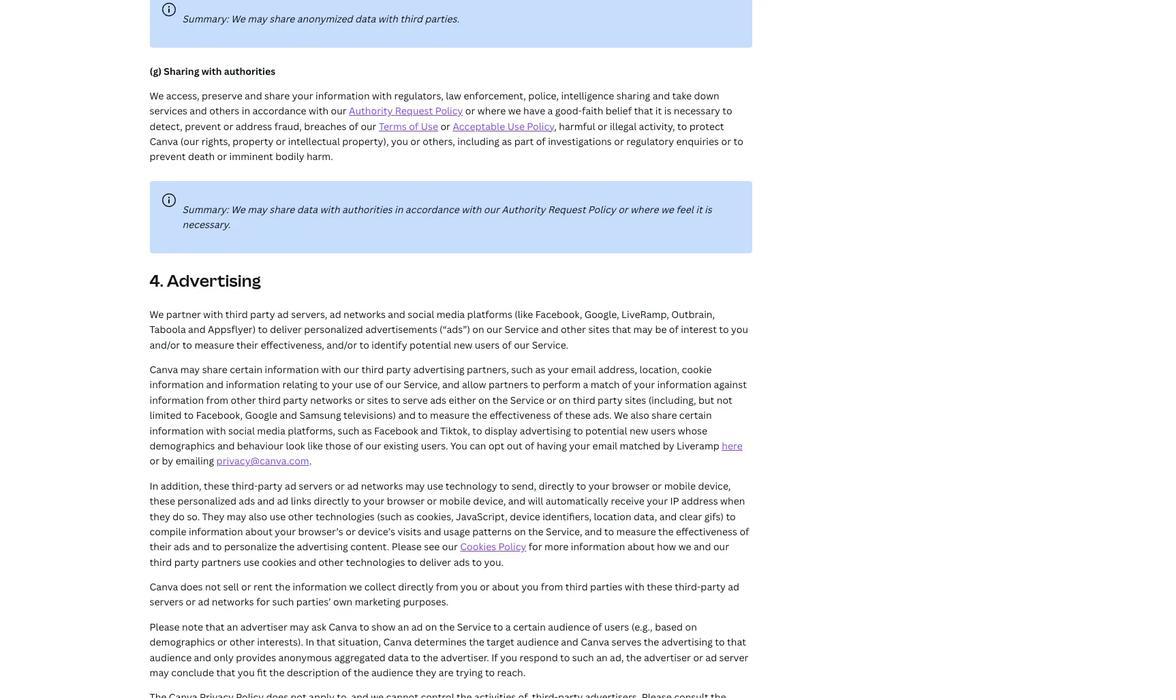 Task type: describe. For each thing, give the bounding box(es) containing it.
harm.
[[307, 150, 333, 163]]

privacy@canva.com link
[[216, 455, 309, 468]]

your left ip
[[647, 495, 668, 508]]

detect,
[[150, 120, 183, 133]]

to down serve
[[418, 409, 428, 422]]

illegal
[[610, 120, 637, 133]]

we inside or where we feel it is necessary.
[[661, 203, 674, 216]]

acceptable
[[453, 120, 505, 133]]

we down imminent
[[231, 203, 245, 216]]

to right relating at the bottom of the page
[[320, 379, 330, 391]]

that right note
[[205, 621, 225, 634]]

note
[[182, 621, 203, 634]]

may left anonymized
[[248, 12, 267, 25]]

share down bodily
[[269, 203, 295, 216]]

here or by emailing privacy@canva.com .
[[150, 440, 743, 468]]

(g)
[[150, 64, 162, 77]]

to up device's
[[352, 495, 361, 508]]

conclude
[[171, 667, 214, 680]]

canva inside the canva does not sell or rent the information we collect directly from you or about you from third parties with these third-party ad servers or ad networks for such parties' own marketing purposes.
[[150, 581, 178, 594]]

to right enquiries
[[734, 135, 743, 148]]

advertising inside in addition, these third-party ad servers or ad networks may use technology to send, directly to your browser or mobile device, these personalized ads and ad links directly to your browser or mobile device, and will automatically receive your ip address when they do so. they may also use other technologies (such as cookies, javascript, device identifiers, location data, and clear gifs) to compile information about your browser's or device's visits and usage patterns on the service, and to measure the effectiveness of their ads and to personalize the advertising content. please see our
[[297, 541, 348, 554]]

to left identify
[[359, 338, 369, 351]]

with inside we partner with third party ad servers, ad networks and social media platforms (like facebook, google, liveramp, outbrain, taboola and appsflyer) to deliver personalized advertisements ("ads") on our service and other sites that may be of interest to you and/or to measure their effectiveness, and/or to identify potential new users of our service.
[[203, 308, 223, 321]]

users inside canva may share certain information with our third party advertising partners, such as your email address, location, cookie information and information relating to your use of our service, and allow partners to perform a match of your information against information from other third party networks or sites to serve ads either on the service or on third party sites (including, but not limited to facebook, google and samsung televisions) and to measure the effectiveness of these ads. we also share certain information with social media platforms, such as facebook and tiktok, to display advertising to potential new users whose demographics and behaviour look like those of our existing users. you can opt out of having your email matched by liveramp
[[651, 424, 676, 437]]

device's
[[358, 525, 395, 538]]

2 and/or from the left
[[327, 338, 357, 351]]

as inside in addition, these third-party ad servers or ad networks may use technology to send, directly to your browser or mobile device, these personalized ads and ad links directly to your browser or mobile device, and will automatically receive your ip address when they do so. they may also use other technologies (such as cookies, javascript, device identifiers, location data, and clear gifs) to compile information about your browser's or device's visits and usage patterns on the service, and to measure the effectiveness of their ads and to personalize the advertising content. please see our
[[404, 510, 414, 523]]

or down "terms of use" link
[[410, 135, 420, 148]]

limited
[[150, 409, 182, 422]]

servers,
[[291, 308, 327, 321]]

tiktok,
[[440, 424, 470, 437]]

taboola
[[150, 323, 186, 336]]

about inside the canva does not sell or rent the information we collect directly from you or about you from third parties with these third-party ad servers or ad networks for such parties' own marketing purposes.
[[492, 581, 519, 594]]

share down (including,
[[652, 409, 677, 422]]

intelligence
[[561, 89, 614, 102]]

potential inside canva may share certain information with our third party advertising partners, such as your email address, location, cookie information and information relating to your use of our service, and allow partners to perform a match of your information against information from other third party networks or sites to serve ads either on the service or on third party sites (including, but not limited to facebook, google and samsung televisions) and to measure the effectiveness of these ads. we also share certain information with social media platforms, such as facebook and tiktok, to display advertising to potential new users whose demographics and behaviour look like those of our existing users. you can opt out of having your email matched by liveramp
[[586, 424, 627, 437]]

is inside or where we have a good-faith belief that it is necessary to detect, prevent or address fraud, breaches of our
[[664, 104, 672, 117]]

cookies policy
[[460, 541, 526, 554]]

for inside for more information about how we and our third party partners use cookies and other technologies to deliver ads to you.
[[529, 541, 542, 554]]

property),
[[342, 135, 389, 148]]

your inside we access, preserve and share your information with regulators, law enforcement, police, intelligence sharing and take down services and others in accordance with our
[[292, 89, 313, 102]]

police,
[[528, 89, 559, 102]]

ads.
[[593, 409, 612, 422]]

they inside 'please note that an advertiser may ask canva to show an ad on the service to a certain audience of users (e.g., based on demographics or other interests). in that situation, canva determines the target audience and canva serves the advertising to that audience and only provides anonymous aggregated data to the advertiser. if you respond to such an ad, the advertiser or ad server may conclude that you fit the description of the audience they are trying to reach.'
[[416, 667, 437, 680]]

to down location
[[604, 525, 614, 538]]

1 horizontal spatial from
[[436, 581, 458, 594]]

to right interest
[[719, 323, 729, 336]]

like
[[307, 440, 323, 453]]

with inside the canva does not sell or rent the information we collect directly from you or about you from third parties with these third-party ad servers or ad networks for such parties' own marketing purposes.
[[625, 581, 645, 594]]

of inside in addition, these third-party ad servers or ad networks may use technology to send, directly to your browser or mobile device, these personalized ads and ad links directly to your browser or mobile device, and will automatically receive your ip address when they do so. they may also use other technologies (such as cookies, javascript, device identifiers, location data, and clear gifs) to compile information about your browser's or device's visits and usage patterns on the service, and to measure the effectiveness of their ads and to personalize the advertising content. please see our
[[740, 525, 749, 538]]

may up cookies,
[[405, 480, 425, 493]]

1 horizontal spatial mobile
[[664, 480, 696, 493]]

third down identify
[[361, 363, 384, 376]]

death
[[188, 150, 215, 163]]

share left anonymized
[[269, 12, 295, 25]]

to down they
[[212, 541, 222, 554]]

or up others,
[[441, 120, 451, 133]]

so.
[[187, 510, 200, 523]]

your up cookies
[[275, 525, 296, 538]]

and up "users."
[[421, 424, 438, 437]]

good-
[[555, 104, 582, 117]]

on down perform
[[559, 394, 571, 407]]

having
[[537, 440, 567, 453]]

trying
[[456, 667, 483, 680]]

as inside , harmful or illegal activity, to protect canva (our rights, property or intellectual property), you or others, including as part of investigations or regulatory enquiries or to prevent death or imminent bodily harm.
[[502, 135, 512, 148]]

others
[[209, 104, 239, 117]]

a inside or where we have a good-faith belief that it is necessary to detect, prevent or address fraud, breaches of our
[[548, 104, 553, 117]]

facebook
[[374, 424, 418, 437]]

such up those
[[338, 424, 359, 437]]

to down if
[[485, 667, 495, 680]]

where for have
[[478, 104, 506, 117]]

service.
[[532, 338, 568, 351]]

your up perform
[[548, 363, 569, 376]]

to down necessary
[[678, 120, 687, 133]]

partners,
[[467, 363, 509, 376]]

the up cookies
[[279, 541, 295, 554]]

1 horizontal spatial browser
[[612, 480, 650, 493]]

0 horizontal spatial device,
[[473, 495, 506, 508]]

and up either
[[442, 379, 460, 391]]

measure inside canva may share certain information with our third party advertising partners, such as your email address, location, cookie information and information relating to your use of our service, and allow partners to perform a match of your information against information from other third party networks or sites to serve ads either on the service or on third party sites (including, but not limited to facebook, google and samsung televisions) and to measure the effectiveness of these ads. we also share certain information with social media platforms, such as facebook and tiktok, to display advertising to potential new users whose demographics and behaviour look like those of our existing users. you can opt out of having your email matched by liveramp
[[430, 409, 470, 422]]

their inside in addition, these third-party ad servers or ad networks may use technology to send, directly to your browser or mobile device, these personalized ads and ad links directly to your browser or mobile device, and will automatically receive your ip address when they do so. they may also use other technologies (such as cookies, javascript, device identifiers, location data, and clear gifs) to compile information about your browser's or device's visits and usage patterns on the service, and to measure the effectiveness of their ads and to personalize the advertising content. please see our
[[150, 541, 171, 554]]

and down partner
[[188, 323, 206, 336]]

the up display
[[493, 394, 508, 407]]

outbrain,
[[671, 308, 715, 321]]

are
[[439, 667, 454, 680]]

here link
[[722, 440, 743, 453]]

technology
[[446, 480, 497, 493]]

or up terms of use or acceptable use policy
[[465, 104, 475, 117]]

rent
[[253, 581, 273, 594]]

collect
[[364, 581, 396, 594]]

patterns
[[472, 525, 512, 538]]

that up server
[[727, 636, 746, 649]]

to down determines
[[411, 651, 421, 664]]

or up cookies,
[[427, 495, 437, 508]]

(our
[[180, 135, 199, 148]]

to up the can
[[473, 424, 482, 437]]

1 vertical spatial request
[[548, 203, 586, 216]]

the up determines
[[439, 621, 455, 634]]

that down the "ask"
[[317, 636, 336, 649]]

new inside we partner with third party ad servers, ad networks and social media platforms (like facebook, google, liveramp, outbrain, taboola and appsflyer) to deliver personalized advertisements ("ads") on our service and other sites that may be of interest to you and/or to measure their effectiveness, and/or to identify potential new users of our service.
[[454, 338, 473, 351]]

and right google
[[280, 409, 297, 422]]

that inside or where we have a good-faith belief that it is necessary to detect, prevent or address fraud, breaches of our
[[634, 104, 653, 117]]

breaches
[[304, 120, 347, 133]]

ads inside canva may share certain information with our third party advertising partners, such as your email address, location, cookie information and information relating to your use of our service, and allow partners to perform a match of your information against information from other third party networks or sites to serve ads either on the service or on third party sites (including, but not limited to facebook, google and samsung televisions) and to measure the effectiveness of these ads. we also share certain information with social media platforms, such as facebook and tiktok, to display advertising to potential new users whose demographics and behaviour look like those of our existing users. you can opt out of having your email matched by liveramp
[[430, 394, 446, 407]]

summary: we may share anonymized data with third parties.
[[182, 12, 459, 25]]

information inside the canva does not sell or rent the information we collect directly from you or about you from third parties with these third-party ad servers or ad networks for such parties' own marketing purposes.
[[293, 581, 347, 594]]

and up advertisements
[[388, 308, 405, 321]]

information inside in addition, these third-party ad servers or ad networks may use technology to send, directly to your browser or mobile device, these personalized ads and ad links directly to your browser or mobile device, and will automatically receive your ip address when they do so. they may also use other technologies (such as cookies, javascript, device identifiers, location data, and clear gifs) to compile information about your browser's or device's visits and usage patterns on the service, and to measure the effectiveness of their ads and to personalize the advertising content. please see our
[[189, 525, 243, 538]]

ads down privacy@canva.com link
[[239, 495, 255, 508]]

address inside in addition, these third-party ad servers or ad networks may use technology to send, directly to your browser or mobile device, these personalized ads and ad links directly to your browser or mobile device, and will automatically receive your ip address when they do so. they may also use other technologies (such as cookies, javascript, device identifiers, location data, and clear gifs) to compile information about your browser's or device's visits and usage patterns on the service, and to measure the effectiveness of their ads and to personalize the advertising content. please see our
[[682, 495, 718, 508]]

and down send,
[[508, 495, 526, 508]]

regulatory
[[626, 135, 674, 148]]

canva left the serves
[[581, 636, 609, 649]]

service inside canva may share certain information with our third party advertising partners, such as your email address, location, cookie information and information relating to your use of our service, and allow partners to perform a match of your information against information from other third party networks or sites to serve ads either on the service or on third party sites (including, but not limited to facebook, google and samsung televisions) and to measure the effectiveness of these ads. we also share certain information with social media platforms, such as facebook and tiktok, to display advertising to potential new users whose demographics and behaviour look like those of our existing users. you can opt out of having your email matched by liveramp
[[510, 394, 544, 407]]

to up 'situation,'
[[360, 621, 369, 634]]

to up automatically
[[577, 480, 586, 493]]

1 vertical spatial authority
[[502, 203, 546, 216]]

.
[[309, 455, 312, 468]]

others,
[[423, 135, 455, 148]]

third inside for more information about how we and our third party partners use cookies and other technologies to deliver ads to you.
[[150, 556, 172, 569]]

use up 'personalize'
[[270, 510, 286, 523]]

canva may share certain information with our third party advertising partners, such as your email address, location, cookie information and information relating to your use of our service, and allow partners to perform a match of your information against information from other third party networks or sites to serve ads either on the service or on third party sites (including, but not limited to facebook, google and samsung televisions) and to measure the effectiveness of these ads. we also share certain information with social media platforms, such as facebook and tiktok, to display advertising to potential new users whose demographics and behaviour look like those of our existing users. you can opt out of having your email matched by liveramp
[[150, 363, 747, 453]]

if
[[492, 651, 498, 664]]

regulators,
[[394, 89, 444, 102]]

identify
[[372, 338, 407, 351]]

1 vertical spatial accordance
[[405, 203, 459, 216]]

or up televisions)
[[355, 394, 365, 407]]

personalized for and/or
[[304, 323, 363, 336]]

our inside for more information about how we and our third party partners use cookies and other technologies to deliver ads to you.
[[714, 541, 729, 554]]

aggregated
[[334, 651, 386, 664]]

address,
[[598, 363, 637, 376]]

your up automatically
[[589, 480, 610, 493]]

their inside we partner with third party ad servers, ad networks and social media platforms (like facebook, google, liveramp, outbrain, taboola and appsflyer) to deliver personalized advertisements ("ads") on our service and other sites that may be of interest to you and/or to measure their effectiveness, and/or to identify potential new users of our service.
[[236, 338, 258, 351]]

prevent inside or where we have a good-faith belief that it is necessary to detect, prevent or address fraud, breaches of our
[[185, 120, 221, 133]]

other inside 'please note that an advertiser may ask canva to show an ad on the service to a certain audience of users (e.g., based on demographics or other interests). in that situation, canva determines the target audience and canva serves the advertising to that audience and only provides anonymous aggregated data to the advertiser. if you respond to such an ad, the advertiser or ad server may conclude that you fit the description of the audience they are trying to reach.'
[[230, 636, 255, 649]]

users.
[[421, 440, 448, 453]]

to right respond
[[560, 651, 570, 664]]

ad,
[[610, 651, 624, 664]]

of inside or where we have a good-faith belief that it is necessary to detect, prevent or address fraud, breaches of our
[[349, 120, 358, 133]]

effectiveness,
[[261, 338, 324, 351]]

0 horizontal spatial browser
[[387, 495, 425, 508]]

you.
[[484, 556, 504, 569]]

anonymous
[[278, 651, 332, 664]]

we partner with third party ad servers, ad networks and social media platforms (like facebook, google, liveramp, outbrain, taboola and appsflyer) to deliver personalized advertisements ("ads") on our service and other sites that may be of interest to you and/or to measure their effectiveness, and/or to identify potential new users of our service.
[[150, 308, 748, 351]]

you right if
[[500, 651, 517, 664]]

they
[[202, 510, 225, 523]]

party inside in addition, these third-party ad servers or ad networks may use technology to send, directly to your browser or mobile device, these personalized ads and ad links directly to your browser or mobile device, and will automatically receive your ip address when they do so. they may also use other technologies (such as cookies, javascript, device identifiers, location data, and clear gifs) to compile information about your browser's or device's visits and usage patterns on the service, and to measure the effectiveness of their ads and to personalize the advertising content. please see our
[[258, 480, 283, 493]]

google
[[245, 409, 277, 422]]

media inside canva may share certain information with our third party advertising partners, such as your email address, location, cookie information and information relating to your use of our service, and allow partners to perform a match of your information against information from other third party networks or sites to serve ads either on the service or on third party sites (including, but not limited to facebook, google and samsung televisions) and to measure the effectiveness of these ads. we also share certain information with social media platforms, such as facebook and tiktok, to display advertising to potential new users whose demographics and behaviour look like those of our existing users. you can opt out of having your email matched by liveramp
[[257, 424, 285, 437]]

cookies
[[460, 541, 496, 554]]

to left serve
[[391, 394, 400, 407]]

1 use from the left
[[421, 120, 438, 133]]

we up (g) sharing with authorities
[[231, 12, 245, 25]]

of inside , harmful or illegal activity, to protect canva (our rights, property or intellectual property), you or others, including as part of investigations or regulatory enquiries or to prevent death or imminent bodily harm.
[[536, 135, 546, 148]]

0 horizontal spatial sites
[[367, 394, 388, 407]]

to left send,
[[500, 480, 509, 493]]

other inside canva may share certain information with our third party advertising partners, such as your email address, location, cookie information and information relating to your use of our service, and allow partners to perform a match of your information against information from other third party networks or sites to serve ads either on the service or on third party sites (including, but not limited to facebook, google and samsung televisions) and to measure the effectiveness of these ads. we also share certain information with social media platforms, such as facebook and tiktok, to display advertising to potential new users whose demographics and behaviour look like those of our existing users. you can opt out of having your email matched by liveramp
[[231, 394, 256, 407]]

anonymized
[[297, 12, 353, 25]]

they inside in addition, these third-party ad servers or ad networks may use technology to send, directly to your browser or mobile device, these personalized ads and ad links directly to your browser or mobile device, and will automatically receive your ip address when they do so. they may also use other technologies (such as cookies, javascript, device identifiers, location data, and clear gifs) to compile information about your browser's or device's visits and usage patterns on the service, and to measure the effectiveness of their ads and to personalize the advertising content. please see our
[[150, 510, 170, 523]]

and left behaviour on the bottom of page
[[217, 440, 235, 453]]

for more information about how we and our third party partners use cookies and other technologies to deliver ads to you.
[[150, 541, 729, 569]]

1 vertical spatial authorities
[[342, 203, 392, 216]]

you inside , harmful or illegal activity, to protect canva (our rights, property or intellectual property), you or others, including as part of investigations or regulatory enquiries or to prevent death or imminent bodily harm.
[[391, 135, 408, 148]]

does
[[180, 581, 203, 594]]

parties.
[[425, 12, 459, 25]]

the down aggregated on the bottom left of page
[[354, 667, 369, 680]]

to down the when
[[726, 510, 736, 523]]

we inside we partner with third party ad servers, ad networks and social media platforms (like facebook, google, liveramp, outbrain, taboola and appsflyer) to deliver personalized advertisements ("ads") on our service and other sites that may be of interest to you and/or to measure their effectiveness, and/or to identify potential new users of our service.
[[150, 308, 164, 321]]

use inside canva may share certain information with our third party advertising partners, such as your email address, location, cookie information and information relating to your use of our service, and allow partners to perform a match of your information against information from other third party networks or sites to serve ads either on the service or on third party sites (including, but not limited to facebook, google and samsung televisions) and to measure the effectiveness of these ads. we also share certain information with social media platforms, such as facebook and tiktok, to display advertising to potential new users whose demographics and behaviour look like those of our existing users. you can opt out of having your email matched by liveramp
[[355, 379, 371, 391]]

of down parties at the bottom of page
[[592, 621, 602, 634]]

activity,
[[639, 120, 675, 133]]

to right the appsflyer)
[[258, 323, 268, 336]]

compile
[[150, 525, 187, 538]]

rights,
[[202, 135, 230, 148]]

sharing
[[617, 89, 650, 102]]

the down the serves
[[626, 651, 642, 664]]

1 vertical spatial in
[[395, 203, 403, 216]]

harmful
[[559, 120, 595, 133]]

to up server
[[715, 636, 725, 649]]

acceptable use policy link
[[453, 120, 554, 133]]

other inside we partner with third party ad servers, ad networks and social media platforms (like facebook, google, liveramp, outbrain, taboola and appsflyer) to deliver personalized advertisements ("ads") on our service and other sites that may be of interest to you and/or to measure their effectiveness, and/or to identify potential new users of our service.
[[561, 323, 586, 336]]

to left perform
[[531, 379, 540, 391]]

use inside for more information about how we and our third party partners use cookies and other technologies to deliver ads to you.
[[243, 556, 260, 569]]

description
[[287, 667, 340, 680]]

0 horizontal spatial an
[[227, 621, 238, 634]]

as up perform
[[535, 363, 545, 376]]

a inside 'please note that an advertiser may ask canva to show an ad on the service to a certain audience of users (e.g., based on demographics or other interests). in that situation, canva determines the target audience and canva serves the advertising to that audience and only provides anonymous aggregated data to the advertiser. if you respond to such an ad, the advertiser or ad server may conclude that you fit the description of the audience they are trying to reach.'
[[506, 621, 511, 634]]

facebook, inside we partner with third party ad servers, ad networks and social media platforms (like facebook, google, liveramp, outbrain, taboola and appsflyer) to deliver personalized advertisements ("ads") on our service and other sites that may be of interest to you and/or to measure their effectiveness, and/or to identify potential new users of our service.
[[536, 308, 582, 321]]

or down 'does'
[[186, 596, 196, 609]]

or down those
[[335, 480, 345, 493]]

content.
[[350, 541, 389, 554]]

such inside 'please note that an advertiser may ask canva to show an ad on the service to a certain audience of users (e.g., based on demographics or other interests). in that situation, canva determines the target audience and canva serves the advertising to that audience and only provides anonymous aggregated data to the advertiser. if you respond to such an ad, the advertiser or ad server may conclude that you fit the description of the audience they are trying to reach.'
[[572, 651, 594, 664]]

and down so.
[[192, 541, 210, 554]]

partners inside for more information about how we and our third party partners use cookies and other technologies to deliver ads to you.
[[201, 556, 241, 569]]

ads down compile
[[174, 541, 190, 554]]

or where we have a good-faith belief that it is necessary to detect, prevent or address fraud, breaches of our
[[150, 104, 732, 133]]

may inside we partner with third party ad servers, ad networks and social media platforms (like facebook, google, liveramp, outbrain, taboola and appsflyer) to deliver personalized advertisements ("ads") on our service and other sites that may be of interest to you and/or to measure their effectiveness, and/or to identify potential new users of our service.
[[633, 323, 653, 336]]

or up only
[[217, 636, 227, 649]]

not inside the canva does not sell or rent the information we collect directly from you or about you from third parties with these third-party ad servers or ad networks for such parties' own marketing purposes.
[[205, 581, 221, 594]]

1 horizontal spatial device,
[[698, 480, 731, 493]]

canva inside , harmful or illegal activity, to protect canva (our rights, property or intellectual property), you or others, including as part of investigations or regulatory enquiries or to prevent death or imminent bodily harm.
[[150, 135, 178, 148]]

0 vertical spatial email
[[571, 363, 596, 376]]

2 horizontal spatial certain
[[679, 409, 712, 422]]

existing
[[384, 440, 419, 453]]

appsflyer)
[[208, 323, 256, 336]]

feel
[[676, 203, 694, 216]]

as down televisions)
[[362, 424, 372, 437]]

or down perform
[[547, 394, 557, 407]]

(like
[[515, 308, 533, 321]]

such right partners, at the bottom left of the page
[[511, 363, 533, 376]]

prevent inside , harmful or illegal activity, to protect canva (our rights, property or intellectual property), you or others, including as part of investigations or regulatory enquiries or to prevent death or imminent bodily harm.
[[150, 150, 186, 163]]

or where we feel it is necessary.
[[182, 203, 712, 231]]

0 horizontal spatial data
[[297, 203, 318, 216]]

and down ip
[[660, 510, 677, 523]]

service, inside in addition, these third-party ad servers or ad networks may use technology to send, directly to your browser or mobile device, these personalized ads and ad links directly to your browser or mobile device, and will automatically receive your ip address when they do so. they may also use other technologies (such as cookies, javascript, device identifiers, location data, and clear gifs) to compile information about your browser's or device's visits and usage patterns on the service, and to measure the effectiveness of their ads and to personalize the advertising content. please see our
[[546, 525, 582, 538]]

these up do
[[150, 495, 175, 508]]

to up target
[[494, 621, 503, 634]]

either
[[449, 394, 476, 407]]

your up samsung
[[332, 379, 353, 391]]

information inside we access, preserve and share your information with regulators, law enforcement, police, intelligence sharing and take down services and others in accordance with our
[[316, 89, 370, 102]]

on down allow
[[478, 394, 490, 407]]

and up see
[[424, 525, 441, 538]]

serves
[[612, 636, 642, 649]]

or down "others"
[[223, 120, 233, 133]]

0 horizontal spatial certain
[[230, 363, 262, 376]]

do
[[173, 510, 185, 523]]

service inside we partner with third party ad servers, ad networks and social media platforms (like facebook, google, liveramp, outbrain, taboola and appsflyer) to deliver personalized advertisements ("ads") on our service and other sites that may be of interest to you and/or to measure their effectiveness, and/or to identify potential new users of our service.
[[505, 323, 539, 336]]

potential inside we partner with third party ad servers, ad networks and social media platforms (like facebook, google, liveramp, outbrain, taboola and appsflyer) to deliver personalized advertisements ("ads") on our service and other sites that may be of interest to you and/or to measure their effectiveness, and/or to identify potential new users of our service.
[[410, 338, 451, 351]]

our inside or where we have a good-faith belief that it is necessary to detect, prevent or address fraud, breaches of our
[[361, 120, 377, 133]]

advertising up having
[[520, 424, 571, 437]]

the up advertiser.
[[469, 636, 484, 649]]

please inside 'please note that an advertiser may ask canva to show an ad on the service to a certain audience of users (e.g., based on demographics or other interests). in that situation, canva determines the target audience and canva serves the advertising to that audience and only provides anonymous aggregated data to the advertiser. if you respond to such an ad, the advertiser or ad server may conclude that you fit the description of the audience they are trying to reach.'
[[150, 621, 180, 634]]

provides
[[236, 651, 276, 664]]

and down access,
[[190, 104, 207, 117]]

and down gifs)
[[694, 541, 711, 554]]

third inside the canva does not sell or rent the information we collect directly from you or about you from third parties with these third-party ad servers or ad networks for such parties' own marketing purposes.
[[566, 581, 588, 594]]

that inside we partner with third party ad servers, ad networks and social media platforms (like facebook, google, liveramp, outbrain, taboola and appsflyer) to deliver personalized advertisements ("ads") on our service and other sites that may be of interest to you and/or to measure their effectiveness, and/or to identify potential new users of our service.
[[612, 323, 631, 336]]

partners inside canva may share certain information with our third party advertising partners, such as your email address, location, cookie information and information relating to your use of our service, and allow partners to perform a match of your information against information from other third party networks or sites to serve ads either on the service or on third party sites (including, but not limited to facebook, google and samsung televisions) and to measure the effectiveness of these ads. we also share certain information with social media platforms, such as facebook and tiktok, to display advertising to potential new users whose demographics and behaviour look like those of our existing users. you can opt out of having your email matched by liveramp
[[489, 379, 528, 391]]

1 vertical spatial advertiser
[[644, 651, 691, 664]]

determines
[[414, 636, 467, 649]]

1 vertical spatial mobile
[[439, 495, 471, 508]]



Task type: vqa. For each thing, say whether or not it's contained in the screenshot.
We within the We access, preserve and share your information with regulators, law enforcement, police, intelligence sharing and take down services and others in accordance with our
yes



Task type: locate. For each thing, give the bounding box(es) containing it.
1 horizontal spatial is
[[705, 203, 712, 216]]

0 horizontal spatial authorities
[[224, 64, 275, 77]]

demographics down note
[[150, 636, 215, 649]]

email
[[571, 363, 596, 376], [593, 440, 618, 453]]

server
[[719, 651, 749, 664]]

0 horizontal spatial new
[[454, 338, 473, 351]]

authority
[[349, 104, 393, 117], [502, 203, 546, 216]]

parties
[[590, 581, 623, 594]]

personalized inside we partner with third party ad servers, ad networks and social media platforms (like facebook, google, liveramp, outbrain, taboola and appsflyer) to deliver personalized advertisements ("ads") on our service and other sites that may be of interest to you and/or to measure their effectiveness, and/or to identify potential new users of our service.
[[304, 323, 363, 336]]

addition,
[[161, 480, 202, 493]]

for inside the canva does not sell or rent the information we collect directly from you or about you from third parties with these third-party ad servers or ad networks for such parties' own marketing purposes.
[[256, 596, 270, 609]]

share
[[269, 12, 295, 25], [264, 89, 290, 102], [269, 203, 295, 216], [202, 363, 228, 376], [652, 409, 677, 422]]

the up how
[[658, 525, 674, 538]]

such inside the canva does not sell or rent the information we collect directly from you or about you from third parties with these third-party ad servers or ad networks for such parties' own marketing purposes.
[[272, 596, 294, 609]]

measure inside in addition, these third-party ad servers or ad networks may use technology to send, directly to your browser or mobile device, these personalized ads and ad links directly to your browser or mobile device, and will automatically receive your ip address when they do so. they may also use other technologies (such as cookies, javascript, device identifiers, location data, and clear gifs) to compile information about your browser's or device's visits and usage patterns on the service, and to measure the effectiveness of their ads and to personalize the advertising content. please see our
[[617, 525, 656, 538]]

and left take
[[653, 89, 670, 102]]

summary: for summary: we may share anonymized data with third parties.
[[182, 12, 229, 25]]

of down the 'address,'
[[622, 379, 632, 391]]

summary: for summary: we may share data with authorities in accordance with our authority request policy
[[182, 203, 229, 216]]

0 horizontal spatial directly
[[314, 495, 349, 508]]

1 vertical spatial is
[[705, 203, 712, 216]]

a right have
[[548, 104, 553, 117]]

terms of use or acceptable use policy
[[379, 120, 554, 133]]

of up televisions)
[[374, 379, 383, 391]]

0 vertical spatial device,
[[698, 480, 731, 493]]

1 horizontal spatial their
[[236, 338, 258, 351]]

4.
[[150, 269, 163, 291]]

respond
[[520, 651, 558, 664]]

use up others,
[[421, 120, 438, 133]]

0 horizontal spatial partners
[[201, 556, 241, 569]]

you down cookies policy
[[522, 581, 539, 594]]

and down location
[[585, 525, 602, 538]]

gifs)
[[705, 510, 724, 523]]

cookies policy link
[[460, 541, 526, 554]]

or down illegal
[[614, 135, 624, 148]]

0 vertical spatial service
[[505, 323, 539, 336]]

1 horizontal spatial and/or
[[327, 338, 357, 351]]

here
[[722, 440, 743, 453]]

canva up 'situation,'
[[329, 621, 357, 634]]

1 vertical spatial service
[[510, 394, 544, 407]]

you inside we partner with third party ad servers, ad networks and social media platforms (like facebook, google, liveramp, outbrain, taboola and appsflyer) to deliver personalized advertisements ("ads") on our service and other sites that may be of interest to you and/or to measure their effectiveness, and/or to identify potential new users of our service.
[[731, 323, 748, 336]]

necessary.
[[182, 218, 230, 231]]

facebook, inside canva may share certain information with our third party advertising partners, such as your email address, location, cookie information and information relating to your use of our service, and allow partners to perform a match of your information against information from other third party networks or sites to serve ads either on the service or on third party sites (including, but not limited to facebook, google and samsung televisions) and to measure the effectiveness of these ads. we also share certain information with social media platforms, such as facebook and tiktok, to display advertising to potential new users whose demographics and behaviour look like those of our existing users. you can opt out of having your email matched by liveramp
[[196, 409, 243, 422]]

to down perform
[[573, 424, 583, 437]]

canva left 'does'
[[150, 581, 178, 594]]

ads inside for more information about how we and our third party partners use cookies and other technologies to deliver ads to you.
[[454, 556, 470, 569]]

1 vertical spatial social
[[228, 424, 255, 437]]

canva down show
[[383, 636, 412, 649]]

new inside canva may share certain information with our third party advertising partners, such as your email address, location, cookie information and information relating to your use of our service, and allow partners to perform a match of your information against information from other third party networks or sites to serve ads either on the service or on third party sites (including, but not limited to facebook, google and samsung televisions) and to measure the effectiveness of these ads. we also share certain information with social media platforms, such as facebook and tiktok, to display advertising to potential new users whose demographics and behaviour look like those of our existing users. you can opt out of having your email matched by liveramp
[[630, 424, 649, 437]]

service down perform
[[510, 394, 544, 407]]

1 vertical spatial it
[[696, 203, 702, 216]]

and down the appsflyer)
[[206, 379, 224, 391]]

to down cookies
[[472, 556, 482, 569]]

and down serve
[[398, 409, 416, 422]]

0 vertical spatial advertiser
[[240, 621, 287, 634]]

media up ("ads")
[[437, 308, 465, 321]]

may inside canva may share certain information with our third party advertising partners, such as your email address, location, cookie information and information relating to your use of our service, and allow partners to perform a match of your information against information from other third party networks or sites to serve ads either on the service or on third party sites (including, but not limited to facebook, google and samsung televisions) and to measure the effectiveness of these ads. we also share certain information with social media platforms, such as facebook and tiktok, to display advertising to potential new users whose demographics and behaviour look like those of our existing users. you can opt out of having your email matched by liveramp
[[180, 363, 200, 376]]

new down ("ads")
[[454, 338, 473, 351]]

1 and/or from the left
[[150, 338, 180, 351]]

0 horizontal spatial for
[[256, 596, 270, 609]]

of
[[349, 120, 358, 133], [409, 120, 419, 133], [536, 135, 546, 148], [669, 323, 679, 336], [502, 338, 512, 351], [374, 379, 383, 391], [622, 379, 632, 391], [553, 409, 563, 422], [354, 440, 363, 453], [525, 440, 534, 453], [740, 525, 749, 538], [592, 621, 602, 634], [342, 667, 351, 680]]

networks inside the canva does not sell or rent the information we collect directly from you or about you from third parties with these third-party ad servers or ad networks for such parties' own marketing purposes.
[[212, 596, 254, 609]]

allow
[[462, 379, 486, 391]]

not left sell
[[205, 581, 221, 594]]

address
[[236, 120, 272, 133], [682, 495, 718, 508]]

will
[[528, 495, 543, 508]]

we right ads.
[[614, 409, 628, 422]]

sharing
[[164, 64, 199, 77]]

is right feel
[[705, 203, 712, 216]]

0 vertical spatial demographics
[[150, 440, 215, 453]]

directly inside the canva does not sell or rent the information we collect directly from you or about you from third parties with these third-party ad servers or ad networks for such parties' own marketing purposes.
[[398, 581, 434, 594]]

1 demographics from the top
[[150, 440, 215, 453]]

data,
[[634, 510, 657, 523]]

on inside we partner with third party ad servers, ad networks and social media platforms (like facebook, google, liveramp, outbrain, taboola and appsflyer) to deliver personalized advertisements ("ads") on our service and other sites that may be of interest to you and/or to measure their effectiveness, and/or to identify potential new users of our service.
[[472, 323, 484, 336]]

third left parties at the bottom of page
[[566, 581, 588, 594]]

service up target
[[457, 621, 491, 634]]

faith
[[582, 104, 603, 117]]

or down protect
[[721, 135, 731, 148]]

we inside or where we have a good-faith belief that it is necessary to detect, prevent or address fraud, breaches of our
[[508, 104, 521, 117]]

we access, preserve and share your information with regulators, law enforcement, police, intelligence sharing and take down services and others in accordance with our
[[150, 89, 720, 117]]

0 vertical spatial deliver
[[270, 323, 302, 336]]

access,
[[166, 89, 199, 102]]

the right 'rent'
[[275, 581, 290, 594]]

relating
[[282, 379, 317, 391]]

service, inside canva may share certain information with our third party advertising partners, such as your email address, location, cookie information and information relating to your use of our service, and allow partners to perform a match of your information against information from other third party networks or sites to serve ads either on the service or on third party sites (including, but not limited to facebook, google and samsung televisions) and to measure the effectiveness of these ads. we also share certain information with social media platforms, such as facebook and tiktok, to display advertising to potential new users whose demographics and behaviour look like those of our existing users. you can opt out of having your email matched by liveramp
[[404, 379, 440, 391]]

sites inside we partner with third party ad servers, ad networks and social media platforms (like facebook, google, liveramp, outbrain, taboola and appsflyer) to deliver personalized advertisements ("ads") on our service and other sites that may be of interest to you and/or to measure their effectiveness, and/or to identify potential new users of our service.
[[588, 323, 610, 336]]

1 horizontal spatial servers
[[299, 480, 333, 493]]

take
[[672, 89, 692, 102]]

2 vertical spatial directly
[[398, 581, 434, 594]]

opt
[[489, 440, 505, 453]]

mobile
[[664, 480, 696, 493], [439, 495, 471, 508]]

javascript,
[[456, 510, 508, 523]]

partners up sell
[[201, 556, 241, 569]]

1 vertical spatial for
[[256, 596, 270, 609]]

0 horizontal spatial advertiser
[[240, 621, 287, 634]]

1 horizontal spatial also
[[631, 409, 649, 422]]

2 demographics from the top
[[150, 636, 215, 649]]

service inside 'please note that an advertiser may ask canva to show an ad on the service to a certain audience of users (e.g., based on demographics or other interests). in that situation, canva determines the target audience and canva serves the advertising to that audience and only provides anonymous aggregated data to the advertiser. if you respond to such an ad, the advertiser or ad server may conclude that you fit the description of the audience they are trying to reach.'
[[457, 621, 491, 634]]

information inside for more information about how we and our third party partners use cookies and other technologies to deliver ads to you.
[[571, 541, 625, 554]]

0 vertical spatial a
[[548, 104, 553, 117]]

visits
[[398, 525, 422, 538]]

1 horizontal spatial deliver
[[420, 556, 451, 569]]

we inside the canva does not sell or rent the information we collect directly from you or about you from third parties with these third-party ad servers or ad networks for such parties' own marketing purposes.
[[349, 581, 362, 594]]

technologies inside in addition, these third-party ad servers or ad networks may use technology to send, directly to your browser or mobile device, these personalized ads and ad links directly to your browser or mobile device, and will automatically receive your ip address when they do so. they may also use other technologies (such as cookies, javascript, device identifiers, location data, and clear gifs) to compile information about your browser's or device's visits and usage patterns on the service, and to measure the effectiveness of their ads and to personalize the advertising content. please see our
[[316, 510, 375, 523]]

we inside canva may share certain information with our third party advertising partners, such as your email address, location, cookie information and information relating to your use of our service, and allow partners to perform a match of your information against information from other third party networks or sites to serve ads either on the service or on third party sites (including, but not limited to facebook, google and samsung televisions) and to measure the effectiveness of these ads. we also share certain information with social media platforms, such as facebook and tiktok, to display advertising to potential new users whose demographics and behaviour look like those of our existing users. you can opt out of having your email matched by liveramp
[[614, 409, 628, 422]]

of down aggregated on the bottom left of page
[[342, 667, 351, 680]]

out
[[507, 440, 523, 453]]

canva does not sell or rent the information we collect directly from you or about you from third parties with these third-party ad servers or ad networks for such parties' own marketing purposes.
[[150, 581, 740, 609]]

and up service.
[[541, 323, 559, 336]]

1 vertical spatial servers
[[150, 596, 183, 609]]

your up '(such'
[[364, 495, 385, 508]]

send,
[[512, 480, 536, 493]]

certain inside 'please note that an advertiser may ask canva to show an ad on the service to a certain audience of users (e.g., based on demographics or other interests). in that situation, canva determines the target audience and canva serves the advertising to that audience and only provides anonymous aggregated data to the advertiser. if you respond to such an ad, the advertiser or ad server may conclude that you fit the description of the audience they are trying to reach.'
[[513, 621, 546, 634]]

1 horizontal spatial an
[[398, 621, 409, 634]]

show
[[372, 621, 396, 634]]

0 horizontal spatial a
[[506, 621, 511, 634]]

by inside here or by emailing privacy@canva.com .
[[162, 455, 173, 468]]

data inside 'please note that an advertiser may ask canva to show an ad on the service to a certain audience of users (e.g., based on demographics or other interests). in that situation, canva determines the target audience and canva serves the advertising to that audience and only provides anonymous aggregated data to the advertiser. if you respond to such an ad, the advertiser or ad server may conclude that you fit the description of the audience they are trying to reach.'
[[388, 651, 409, 664]]

effectiveness inside canva may share certain information with our third party advertising partners, such as your email address, location, cookie information and information relating to your use of our service, and allow partners to perform a match of your information against information from other third party networks or sites to serve ads either on the service or on third party sites (including, but not limited to facebook, google and samsung televisions) and to measure the effectiveness of these ads. we also share certain information with social media platforms, such as facebook and tiktok, to display advertising to potential new users whose demographics and behaviour look like those of our existing users. you can opt out of having your email matched by liveramp
[[490, 409, 551, 422]]

servers inside in addition, these third-party ad servers or ad networks may use technology to send, directly to your browser or mobile device, these personalized ads and ad links directly to your browser or mobile device, and will automatically receive your ip address when they do so. they may also use other technologies (such as cookies, javascript, device identifiers, location data, and clear gifs) to compile information about your browser's or device's visits and usage patterns on the service, and to measure the effectiveness of their ads and to personalize the advertising content. please see our
[[299, 480, 333, 493]]

your
[[292, 89, 313, 102], [548, 363, 569, 376], [332, 379, 353, 391], [634, 379, 655, 391], [569, 440, 590, 453], [589, 480, 610, 493], [364, 495, 385, 508], [647, 495, 668, 508], [275, 525, 296, 538]]

fit
[[257, 667, 267, 680]]

deliver inside we partner with third party ad servers, ad networks and social media platforms (like facebook, google, liveramp, outbrain, taboola and appsflyer) to deliver personalized advertisements ("ads") on our service and other sites that may be of interest to you and/or to measure their effectiveness, and/or to identify potential new users of our service.
[[270, 323, 302, 336]]

email up match
[[571, 363, 596, 376]]

audience
[[548, 621, 590, 634], [517, 636, 559, 649], [150, 651, 192, 664], [371, 667, 413, 680]]

1 horizontal spatial service,
[[546, 525, 582, 538]]

you left 'fit'
[[238, 667, 255, 680]]

0 vertical spatial it
[[656, 104, 662, 117]]

bodily
[[275, 150, 304, 163]]

we inside for more information about how we and our third party partners use cookies and other technologies to deliver ads to you.
[[679, 541, 691, 554]]

1 horizontal spatial directly
[[398, 581, 434, 594]]

please inside in addition, these third-party ad servers or ad networks may use technology to send, directly to your browser or mobile device, these personalized ads and ad links directly to your browser or mobile device, and will automatically receive your ip address when they do so. they may also use other technologies (such as cookies, javascript, device identifiers, location data, and clear gifs) to compile information about your browser's or device's visits and usage patterns on the service, and to measure the effectiveness of their ads and to personalize the advertising content. please see our
[[392, 541, 422, 554]]

0 vertical spatial partners
[[489, 379, 528, 391]]

can
[[470, 440, 486, 453]]

party inside the canva does not sell or rent the information we collect directly from you or about you from third parties with these third-party ad servers or ad networks for such parties' own marketing purposes.
[[701, 581, 726, 594]]

0 vertical spatial servers
[[299, 480, 333, 493]]

(e.g.,
[[632, 621, 653, 634]]

the down the device
[[528, 525, 544, 538]]

cookies,
[[417, 510, 454, 523]]

networks inside we partner with third party ad servers, ad networks and social media platforms (like facebook, google, liveramp, outbrain, taboola and appsflyer) to deliver personalized advertisements ("ads") on our service and other sites that may be of interest to you and/or to measure their effectiveness, and/or to identify potential new users of our service.
[[344, 308, 386, 321]]

location,
[[640, 363, 680, 376]]

0 horizontal spatial not
[[205, 581, 221, 594]]

service
[[505, 323, 539, 336], [510, 394, 544, 407], [457, 621, 491, 634]]

1 vertical spatial by
[[162, 455, 173, 468]]

these
[[565, 409, 591, 422], [204, 480, 229, 493], [150, 495, 175, 508], [647, 581, 673, 594]]

we up services
[[150, 89, 164, 102]]

advertising up allow
[[413, 363, 465, 376]]

in inside 'please note that an advertiser may ask canva to show an ad on the service to a certain audience of users (e.g., based on demographics or other interests). in that situation, canva determines the target audience and canva serves the advertising to that audience and only provides anonymous aggregated data to the advertiser. if you respond to such an ad, the advertiser or ad server may conclude that you fit the description of the audience they are trying to reach.'
[[306, 636, 314, 649]]

networks inside in addition, these third-party ad servers or ad networks may use technology to send, directly to your browser or mobile device, these personalized ads and ad links directly to your browser or mobile device, and will automatically receive your ip address when they do so. they may also use other technologies (such as cookies, javascript, device identifiers, location data, and clear gifs) to compile information about your browser's or device's visits and usage patterns on the service, and to measure the effectiveness of their ads and to personalize the advertising content. please see our
[[361, 480, 403, 493]]

0 vertical spatial authority
[[349, 104, 393, 117]]

networks up identify
[[344, 308, 386, 321]]

0 vertical spatial browser
[[612, 480, 650, 493]]

third inside we partner with third party ad servers, ad networks and social media platforms (like facebook, google, liveramp, outbrain, taboola and appsflyer) to deliver personalized advertisements ("ads") on our service and other sites that may be of interest to you and/or to measure their effectiveness, and/or to identify potential new users of our service.
[[225, 308, 248, 321]]

advertising inside 'please note that an advertiser may ask canva to show an ad on the service to a certain audience of users (e.g., based on demographics or other interests). in that situation, canva determines the target audience and canva serves the advertising to that audience and only provides anonymous aggregated data to the advertiser. if you respond to such an ad, the advertiser or ad server may conclude that you fit the description of the audience they are trying to reach.'
[[662, 636, 713, 649]]

service down (like
[[505, 323, 539, 336]]

canva inside canva may share certain information with our third party advertising partners, such as your email address, location, cookie information and information relating to your use of our service, and allow partners to perform a match of your information against information from other third party networks or sites to serve ads either on the service or on third party sites (including, but not limited to facebook, google and samsung televisions) and to measure the effectiveness of these ads. we also share certain information with social media platforms, such as facebook and tiktok, to display advertising to potential new users whose demographics and behaviour look like those of our existing users. you can opt out of having your email matched by liveramp
[[150, 363, 178, 376]]

4. advertising
[[150, 269, 261, 291]]

0 vertical spatial request
[[395, 104, 433, 117]]

2 horizontal spatial directly
[[539, 480, 574, 493]]

("ads")
[[440, 323, 470, 336]]

users inside we partner with third party ad servers, ad networks and social media platforms (like facebook, google, liveramp, outbrain, taboola and appsflyer) to deliver personalized advertisements ("ads") on our service and other sites that may be of interest to you and/or to measure their effectiveness, and/or to identify potential new users of our service.
[[475, 338, 500, 351]]

0 vertical spatial authorities
[[224, 64, 275, 77]]

0 vertical spatial data
[[355, 12, 376, 25]]

that down the google,
[[612, 323, 631, 336]]

the down (e.g.,
[[644, 636, 659, 649]]

canva
[[150, 135, 178, 148], [150, 363, 178, 376], [150, 581, 178, 594], [329, 621, 357, 634], [383, 636, 412, 649], [581, 636, 609, 649]]

party inside we partner with third party ad servers, ad networks and social media platforms (like facebook, google, liveramp, outbrain, taboola and appsflyer) to deliver personalized advertisements ("ads") on our service and other sites that may be of interest to you and/or to measure their effectiveness, and/or to identify potential new users of our service.
[[250, 308, 275, 321]]

accordance inside we access, preserve and share your information with regulators, law enforcement, police, intelligence sharing and take down services and others in accordance with our
[[252, 104, 306, 117]]

protect
[[690, 120, 724, 133]]

sell
[[223, 581, 239, 594]]

2 horizontal spatial an
[[596, 651, 608, 664]]

is inside or where we feel it is necessary.
[[705, 203, 712, 216]]

social up behaviour on the bottom of page
[[228, 424, 255, 437]]

1 horizontal spatial they
[[416, 667, 437, 680]]

we
[[231, 12, 245, 25], [150, 89, 164, 102], [231, 203, 245, 216], [150, 308, 164, 321], [614, 409, 628, 422]]

not inside canva may share certain information with our third party advertising partners, such as your email address, location, cookie information and information relating to your use of our service, and allow partners to perform a match of your information against information from other third party networks or sites to serve ads either on the service or on third party sites (including, but not limited to facebook, google and samsung televisions) and to measure the effectiveness of these ads. we also share certain information with social media platforms, such as facebook and tiktok, to display advertising to potential new users whose demographics and behaviour look like those of our existing users. you can opt out of having your email matched by liveramp
[[717, 394, 733, 407]]

identifiers,
[[543, 510, 592, 523]]

sites down the 'address,'
[[625, 394, 646, 407]]

of up partners, at the bottom left of the page
[[502, 338, 512, 351]]

measure inside we partner with third party ad servers, ad networks and social media platforms (like facebook, google, liveramp, outbrain, taboola and appsflyer) to deliver personalized advertisements ("ads") on our service and other sites that may be of interest to you and/or to measure their effectiveness, and/or to identify potential new users of our service.
[[195, 338, 234, 351]]

enforcement,
[[464, 89, 526, 102]]

see
[[424, 541, 440, 554]]

on up determines
[[425, 621, 437, 634]]

facebook, left google
[[196, 409, 243, 422]]

not
[[717, 394, 733, 407], [205, 581, 221, 594]]

in addition, these third-party ad servers or ad networks may use technology to send, directly to your browser or mobile device, these personalized ads and ad links directly to your browser or mobile device, and will automatically receive your ip address when they do so. they may also use other technologies (such as cookies, javascript, device identifiers, location data, and clear gifs) to compile information about your browser's or device's visits and usage patterns on the service, and to measure the effectiveness of their ads and to personalize the advertising content. please see our
[[150, 480, 749, 554]]

1 vertical spatial technologies
[[346, 556, 405, 569]]

service, down "identifiers,"
[[546, 525, 582, 538]]

new up matched
[[630, 424, 649, 437]]

1 vertical spatial summary:
[[182, 203, 229, 216]]

in inside in addition, these third-party ad servers or ad networks may use technology to send, directly to your browser or mobile device, these personalized ads and ad links directly to your browser or mobile device, and will automatically receive your ip address when they do so. they may also use other technologies (such as cookies, javascript, device identifiers, location data, and clear gifs) to compile information about your browser's or device's visits and usage patterns on the service, and to measure the effectiveness of their ads and to personalize the advertising content. please see our
[[150, 480, 158, 493]]

or down faith
[[598, 120, 608, 133]]

terms
[[379, 120, 407, 133]]

0 vertical spatial address
[[236, 120, 272, 133]]

browser's
[[298, 525, 343, 538]]

social
[[408, 308, 434, 321], [228, 424, 255, 437]]

0 horizontal spatial effectiveness
[[490, 409, 551, 422]]

1 vertical spatial third-
[[675, 581, 701, 594]]

1 horizontal spatial users
[[604, 621, 629, 634]]

about inside in addition, these third-party ad servers or ad networks may use technology to send, directly to your browser or mobile device, these personalized ads and ad links directly to your browser or mobile device, and will automatically receive your ip address when they do so. they may also use other technologies (such as cookies, javascript, device identifiers, location data, and clear gifs) to compile information about your browser's or device's visits and usage patterns on the service, and to measure the effectiveness of their ads and to personalize the advertising content. please see our
[[245, 525, 273, 538]]

(such
[[377, 510, 402, 523]]

from
[[206, 394, 228, 407], [436, 581, 458, 594], [541, 581, 563, 594]]

other inside in addition, these third-party ad servers or ad networks may use technology to send, directly to your browser or mobile device, these personalized ads and ad links directly to your browser or mobile device, and will automatically receive your ip address when they do so. they may also use other technologies (such as cookies, javascript, device identifiers, location data, and clear gifs) to compile information about your browser's or device's visits and usage patterns on the service, and to measure the effectiveness of their ads and to personalize the advertising content. please see our
[[288, 510, 313, 523]]

1 vertical spatial measure
[[430, 409, 470, 422]]

deliver up effectiveness, at the left
[[270, 323, 302, 336]]

you down cookies
[[461, 581, 478, 594]]

1 horizontal spatial in
[[395, 203, 403, 216]]

fraud,
[[274, 120, 302, 133]]

third- inside in addition, these third-party ad servers or ad networks may use technology to send, directly to your browser or mobile device, these personalized ads and ad links directly to your browser or mobile device, and will automatically receive your ip address when they do so. they may also use other technologies (such as cookies, javascript, device identifiers, location data, and clear gifs) to compile information about your browser's or device's visits and usage patterns on the service, and to measure the effectiveness of their ads and to personalize the advertising content. please see our
[[232, 480, 258, 493]]

may down the liveramp,
[[633, 323, 653, 336]]

other
[[561, 323, 586, 336], [231, 394, 256, 407], [288, 510, 313, 523], [319, 556, 344, 569], [230, 636, 255, 649]]

advertiser down based
[[644, 651, 691, 664]]

0 horizontal spatial use
[[421, 120, 438, 133]]

0 vertical spatial new
[[454, 338, 473, 351]]

1 horizontal spatial potential
[[586, 424, 627, 437]]

the down either
[[472, 409, 487, 422]]

2 vertical spatial measure
[[617, 525, 656, 538]]

technologies down content. at the left bottom of the page
[[346, 556, 405, 569]]

it inside or where we feel it is necessary.
[[696, 203, 702, 216]]

1 vertical spatial partners
[[201, 556, 241, 569]]

as down acceptable use policy link
[[502, 135, 512, 148]]

1 horizontal spatial authority
[[502, 203, 546, 216]]

you
[[450, 440, 467, 453]]

address inside or where we have a good-faith belief that it is necessary to detect, prevent or address fraud, breaches of our
[[236, 120, 272, 133]]

or inside or where we feel it is necessary.
[[618, 203, 628, 216]]

interests).
[[257, 636, 303, 649]]

0 horizontal spatial social
[[228, 424, 255, 437]]

may left the "ask"
[[290, 621, 309, 634]]

and
[[245, 89, 262, 102], [653, 89, 670, 102], [190, 104, 207, 117], [388, 308, 405, 321], [188, 323, 206, 336], [541, 323, 559, 336], [206, 379, 224, 391], [442, 379, 460, 391], [280, 409, 297, 422], [398, 409, 416, 422], [421, 424, 438, 437], [217, 440, 235, 453], [257, 495, 275, 508], [508, 495, 526, 508], [660, 510, 677, 523], [424, 525, 441, 538], [585, 525, 602, 538], [192, 541, 210, 554], [694, 541, 711, 554], [299, 556, 316, 569], [561, 636, 579, 649], [194, 651, 211, 664]]

networks up '(such'
[[361, 480, 403, 493]]

where down enforcement,
[[478, 104, 506, 117]]

0 vertical spatial certain
[[230, 363, 262, 376]]

networks inside canva may share certain information with our third party advertising partners, such as your email address, location, cookie information and information relating to your use of our service, and allow partners to perform a match of your information against information from other third party networks or sites to serve ads either on the service or on third party sites (including, but not limited to facebook, google and samsung televisions) and to measure the effectiveness of these ads. we also share certain information with social media platforms, such as facebook and tiktok, to display advertising to potential new users whose demographics and behaviour look like those of our existing users. you can opt out of having your email matched by liveramp
[[310, 394, 352, 407]]

0 horizontal spatial is
[[664, 104, 672, 117]]

behaviour
[[237, 440, 284, 453]]

or up data,
[[652, 480, 662, 493]]

1 horizontal spatial by
[[663, 440, 674, 453]]

deliver inside for more information about how we and our third party partners use cookies and other technologies to deliver ads to you.
[[420, 556, 451, 569]]

where inside or where we feel it is necessary.
[[630, 203, 659, 216]]

personalized for do
[[178, 495, 236, 508]]

device, up the when
[[698, 480, 731, 493]]

1 horizontal spatial partners
[[489, 379, 528, 391]]

matched
[[620, 440, 661, 453]]

ip
[[670, 495, 679, 508]]

our inside in addition, these third-party ad servers or ad networks may use technology to send, directly to your browser or mobile device, these personalized ads and ad links directly to your browser or mobile device, and will automatically receive your ip address when they do so. they may also use other technologies (such as cookies, javascript, device identifiers, location data, and clear gifs) to compile information about your browser's or device's visits and usage patterns on the service, and to measure the effectiveness of their ads and to personalize the advertising content. please see our
[[442, 541, 458, 554]]

2 use from the left
[[507, 120, 525, 133]]

0 vertical spatial please
[[392, 541, 422, 554]]

authorities up preserve
[[224, 64, 275, 77]]

1 vertical spatial not
[[205, 581, 221, 594]]

1 horizontal spatial media
[[437, 308, 465, 321]]

party inside for more information about how we and our third party partners use cookies and other technologies to deliver ads to you.
[[174, 556, 199, 569]]

1 vertical spatial email
[[593, 440, 618, 453]]

users inside 'please note that an advertiser may ask canva to show an ad on the service to a certain audience of users (e.g., based on demographics or other interests). in that situation, canva determines the target audience and canva serves the advertising to that audience and only provides anonymous aggregated data to the advertiser. if you respond to such an ad, the advertiser or ad server may conclude that you fit the description of the audience they are trying to reach.'
[[604, 621, 629, 634]]

of right out
[[525, 440, 534, 453]]

0 horizontal spatial third-
[[232, 480, 258, 493]]

0 horizontal spatial authority
[[349, 104, 393, 117]]

match
[[591, 379, 620, 391]]

of right be at the right of the page
[[669, 323, 679, 336]]

ads down cookies
[[454, 556, 470, 569]]

0 vertical spatial also
[[631, 409, 649, 422]]

or inside here or by emailing privacy@canva.com .
[[150, 455, 160, 468]]

0 vertical spatial media
[[437, 308, 465, 321]]

imminent
[[229, 150, 273, 163]]

third- inside the canva does not sell or rent the information we collect directly from you or about you from third parties with these third-party ad servers or ad networks for such parties' own marketing purposes.
[[675, 581, 701, 594]]

0 vertical spatial directly
[[539, 480, 574, 493]]

mobile down technology on the left bottom
[[439, 495, 471, 508]]

in inside we access, preserve and share your information with regulators, law enforcement, police, intelligence sharing and take down services and others in accordance with our
[[242, 104, 250, 117]]

1 horizontal spatial a
[[548, 104, 553, 117]]

or down you.
[[480, 581, 490, 594]]

by inside canva may share certain information with our third party advertising partners, such as your email address, location, cookie information and information relating to your use of our service, and allow partners to perform a match of your information against information from other third party networks or sites to serve ads either on the service or on third party sites (including, but not limited to facebook, google and samsung televisions) and to measure the effectiveness of these ads. we also share certain information with social media platforms, such as facebook and tiktok, to display advertising to potential new users whose demographics and behaviour look like those of our existing users. you can opt out of having your email matched by liveramp
[[663, 440, 674, 453]]

only
[[214, 651, 234, 664]]

1 horizontal spatial personalized
[[304, 323, 363, 336]]

a inside canva may share certain information with our third party advertising partners, such as your email address, location, cookie information and information relating to your use of our service, and allow partners to perform a match of your information against information from other third party networks or sites to serve ads either on the service or on third party sites (including, but not limited to facebook, google and samsung televisions) and to measure the effectiveness of these ads. we also share certain information with social media platforms, such as facebook and tiktok, to display advertising to potential new users whose demographics and behaviour look like those of our existing users. you can opt out of having your email matched by liveramp
[[583, 379, 588, 391]]

where for feel
[[630, 203, 659, 216]]

servers inside the canva does not sell or rent the information we collect directly from you or about you from third parties with these third-party ad servers or ad networks for such parties' own marketing purposes.
[[150, 596, 183, 609]]

about left how
[[628, 541, 655, 554]]

0 vertical spatial prevent
[[185, 120, 221, 133]]

2 horizontal spatial data
[[388, 651, 409, 664]]

1 vertical spatial browser
[[387, 495, 425, 508]]

but
[[699, 394, 715, 407]]

advertising down browser's
[[297, 541, 348, 554]]

demographics inside canva may share certain information with our third party advertising partners, such as your email address, location, cookie information and information relating to your use of our service, and allow partners to perform a match of your information against information from other third party networks or sites to serve ads either on the service or on third party sites (including, but not limited to facebook, google and samsung televisions) and to measure the effectiveness of these ads. we also share certain information with social media platforms, such as facebook and tiktok, to display advertising to potential new users whose demographics and behaviour look like those of our existing users. you can opt out of having your email matched by liveramp
[[150, 440, 215, 453]]

third up google
[[258, 394, 281, 407]]

on inside in addition, these third-party ad servers or ad networks may use technology to send, directly to your browser or mobile device, these personalized ads and ad links directly to your browser or mobile device, and will automatically receive your ip address when they do so. they may also use other technologies (such as cookies, javascript, device identifiers, location data, and clear gifs) to compile information about your browser's or device's visits and usage patterns on the service, and to measure the effectiveness of their ads and to personalize the advertising content. please see our
[[514, 525, 526, 538]]

such left ad,
[[572, 651, 594, 664]]

liveramp,
[[622, 308, 669, 321]]

2 horizontal spatial sites
[[625, 394, 646, 407]]

1 vertical spatial they
[[416, 667, 437, 680]]

1 horizontal spatial in
[[306, 636, 314, 649]]

2 horizontal spatial a
[[583, 379, 588, 391]]

social inside canva may share certain information with our third party advertising partners, such as your email address, location, cookie information and information relating to your use of our service, and allow partners to perform a match of your information against information from other third party networks or sites to serve ads either on the service or on third party sites (including, but not limited to facebook, google and samsung televisions) and to measure the effectiveness of these ads. we also share certain information with social media platforms, such as facebook and tiktok, to display advertising to potential new users whose demographics and behaviour look like those of our existing users. you can opt out of having your email matched by liveramp
[[228, 424, 255, 437]]

your down location,
[[634, 379, 655, 391]]

1 vertical spatial effectiveness
[[676, 525, 737, 538]]

or right sell
[[241, 581, 251, 594]]

of up property),
[[349, 120, 358, 133]]

data
[[355, 12, 376, 25], [297, 203, 318, 216], [388, 651, 409, 664]]

1 summary: from the top
[[182, 12, 229, 25]]

(g) sharing with authorities
[[150, 64, 275, 77]]

0 horizontal spatial where
[[478, 104, 506, 117]]

our
[[331, 104, 347, 117], [361, 120, 377, 133], [484, 203, 499, 216], [487, 323, 502, 336], [514, 338, 530, 351], [343, 363, 359, 376], [386, 379, 401, 391], [365, 440, 381, 453], [442, 541, 458, 554], [714, 541, 729, 554]]

0 vertical spatial summary:
[[182, 12, 229, 25]]

2 horizontal spatial from
[[541, 581, 563, 594]]

1 vertical spatial a
[[583, 379, 588, 391]]

service,
[[404, 379, 440, 391], [546, 525, 582, 538]]

technologies inside for more information about how we and our third party partners use cookies and other technologies to deliver ads to you.
[[346, 556, 405, 569]]

media inside we partner with third party ad servers, ad networks and social media platforms (like facebook, google, liveramp, outbrain, taboola and appsflyer) to deliver personalized advertisements ("ads") on our service and other sites that may be of interest to you and/or to measure their effectiveness, and/or to identify potential new users of our service.
[[437, 308, 465, 321]]

1 vertical spatial prevent
[[150, 150, 186, 163]]

we up taboola in the left top of the page
[[150, 308, 164, 321]]

1 horizontal spatial address
[[682, 495, 718, 508]]

automatically
[[546, 495, 609, 508]]

use up cookies,
[[427, 480, 443, 493]]

including
[[457, 135, 500, 148]]

that down only
[[216, 667, 235, 680]]

ads
[[430, 394, 446, 407], [239, 495, 255, 508], [174, 541, 190, 554], [454, 556, 470, 569]]

cookies
[[262, 556, 297, 569]]

0 vertical spatial mobile
[[664, 480, 696, 493]]

how
[[657, 541, 676, 554]]

about inside for more information about how we and our third party partners use cookies and other technologies to deliver ads to you.
[[628, 541, 655, 554]]

also inside in addition, these third-party ad servers or ad networks may use technology to send, directly to your browser or mobile device, these personalized ads and ad links directly to your browser or mobile device, and will automatically receive your ip address when they do so. they may also use other technologies (such as cookies, javascript, device identifiers, location data, and clear gifs) to compile information about your browser's or device's visits and usage patterns on the service, and to measure the effectiveness of their ads and to personalize the advertising content. please see our
[[249, 510, 267, 523]]

demographics inside 'please note that an advertiser may ask canva to show an ad on the service to a certain audience of users (e.g., based on demographics or other interests). in that situation, canva determines the target audience and canva serves the advertising to that audience and only provides anonymous aggregated data to the advertiser. if you respond to such an ad, the advertiser or ad server may conclude that you fit the description of the audience they are trying to reach.'
[[150, 636, 215, 649]]

1 horizontal spatial certain
[[513, 621, 546, 634]]

own
[[333, 596, 353, 609]]

and right preserve
[[245, 89, 262, 102]]

2 summary: from the top
[[182, 203, 229, 216]]

0 vertical spatial for
[[529, 541, 542, 554]]

our inside we access, preserve and share your information with regulators, law enforcement, police, intelligence sharing and take down services and others in accordance with our
[[331, 104, 347, 117]]

is up activity,
[[664, 104, 672, 117]]

the right 'fit'
[[269, 667, 285, 680]]

1 horizontal spatial effectiveness
[[676, 525, 737, 538]]

we inside we access, preserve and share your information with regulators, law enforcement, police, intelligence sharing and take down services and others in accordance with our
[[150, 89, 164, 102]]

2 vertical spatial about
[[492, 581, 519, 594]]

that
[[634, 104, 653, 117], [612, 323, 631, 336], [205, 621, 225, 634], [317, 636, 336, 649], [727, 636, 746, 649], [216, 667, 235, 680]]

0 vertical spatial potential
[[410, 338, 451, 351]]

to inside or where we have a good-faith belief that it is necessary to detect, prevent or address fraud, breaches of our
[[723, 104, 732, 117]]

0 horizontal spatial servers
[[150, 596, 183, 609]]



